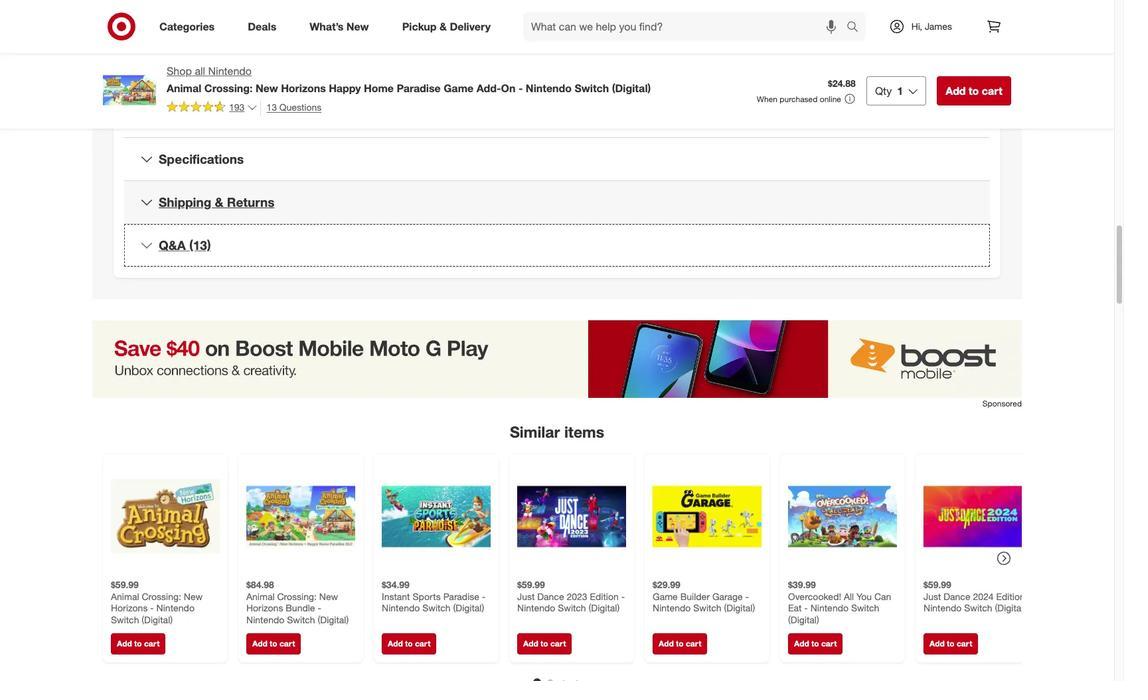 Task type: locate. For each thing, give the bounding box(es) containing it.
add to cart button down the builder
[[653, 634, 707, 656]]

the up app
[[898, 40, 911, 51]]

0 vertical spatial for
[[816, 67, 827, 78]]

add to cart down the builder
[[659, 640, 701, 650]]

animal crossing: new horizons bundle - nintendo switch (digital) image
[[246, 463, 355, 572]]

characters
[[580, 40, 624, 51]]

garage
[[712, 592, 743, 603]]

1 horizontal spatial home
[[820, 53, 845, 65]]

them right show
[[893, 27, 914, 38]]

1 vertical spatial share
[[871, 40, 895, 51]]

2 them from the left
[[893, 27, 914, 38]]

them
[[772, 27, 794, 38], [893, 27, 914, 38]]

all
[[195, 64, 205, 78]]

(digital) inside $39.99 overcooked! all you can eat - nintendo switch (digital)
[[788, 615, 819, 626]]

add to cart for $59.99 just dance 2024 edition - nintendo switch (digital)
[[930, 640, 972, 650]]

pickup & delivery link
[[391, 12, 507, 41]]

1 horizontal spatial dance
[[944, 592, 970, 603]]

some
[[829, 67, 852, 78]]

1 horizontal spatial required
[[923, 93, 958, 104]]

just left 2023
[[517, 592, 535, 603]]

add to cart button for $39.99 overcooked! all you can eat - nintendo switch (digital)
[[788, 634, 843, 656]]

nintendo inside $84.98 animal crossing: new horizons bundle - nintendo switch (digital)
[[246, 615, 284, 626]]

&
[[440, 20, 447, 33], [215, 195, 223, 210]]

add down $84.98 animal crossing: new horizons bundle - nintendo switch (digital)
[[252, 640, 267, 650]]

0 horizontal spatial &
[[215, 195, 223, 210]]

1 vertical spatial home
[[364, 82, 394, 95]]

questions
[[279, 101, 322, 113]]

portfolio.
[[828, 27, 864, 38]]

for
[[816, 67, 827, 78], [961, 93, 972, 104], [749, 106, 760, 118]]

add down the instant
[[388, 640, 403, 650]]

0 vertical spatial paradise
[[397, 82, 441, 95]]

add to cart button for $84.98 animal crossing: new horizons bundle - nintendo switch (digital)
[[246, 634, 301, 656]]

features.
[[607, 106, 643, 118], [790, 106, 826, 118]]

dance inside $59.99 just dance 2024 edition - nintendo switch (digital)
[[944, 592, 970, 603]]

to for add to cart button corresponding to $39.99 overcooked! all you can eat - nintendo switch (digital)
[[811, 640, 819, 650]]

13 questions link
[[261, 100, 322, 115]]

0 horizontal spatial features.
[[607, 106, 643, 118]]

show
[[867, 27, 890, 38]]

builder
[[680, 592, 710, 603]]

shipping & returns button
[[124, 181, 990, 224]]

0 horizontal spatial game
[[444, 82, 474, 95]]

similar items region
[[92, 320, 1040, 682]]

0 vertical spatial photos
[[638, 27, 667, 38]]

of
[[669, 27, 677, 38]]

new
[[346, 20, 369, 33], [256, 82, 278, 95], [184, 592, 203, 603], [319, 592, 338, 603]]

animal inside $59.99 animal crossing: new horizons - nintendo switch (digital)
[[111, 592, 139, 603]]

add to cart down the instant
[[388, 640, 430, 650]]

$59.99 just dance 2024 edition - nintendo switch (digital)
[[924, 580, 1031, 614]]

switch inside shop all nintendo animal crossing: new horizons happy home paradise game add-on - nintendo switch (digital)
[[575, 82, 609, 95]]

2 $59.99 from the left
[[517, 580, 545, 591]]

your up 'get'
[[680, 27, 698, 38]]

add to cart down $59.99 just dance 2023 edition - nintendo switch (digital)
[[523, 640, 566, 650]]

required down membership at top
[[712, 106, 747, 118]]

add to cart button down $59.99 just dance 2023 edition - nintendo switch (digital)
[[517, 634, 572, 656]]

horizons inside $59.99 animal crossing: new horizons - nintendo switch (digital)
[[111, 603, 148, 614]]

1 vertical spatial in-
[[677, 53, 688, 65]]

they
[[922, 53, 940, 65]]

the up the designed
[[661, 53, 675, 65]]

animal
[[167, 82, 201, 95], [111, 592, 139, 603], [246, 592, 275, 603]]

$59.99 inside $59.99 just dance 2023 edition - nintendo switch (digital)
[[517, 580, 545, 591]]

tour
[[960, 53, 977, 65], [771, 67, 787, 78]]

0 horizontal spatial animal
[[111, 592, 139, 603]]

1 horizontal spatial game
[[688, 53, 711, 65]]

nintendo inside the "$29.99 game builder garage - nintendo switch (digital)"
[[653, 603, 691, 614]]

online down *any
[[580, 106, 605, 118]]

1 just from the left
[[517, 592, 535, 603]]

for down (sold
[[749, 106, 760, 118]]

game up resort
[[688, 53, 711, 65]]

0 vertical spatial other
[[928, 27, 949, 38]]

0 vertical spatial &
[[440, 20, 447, 33]]

edition inside $59.99 just dance 2024 edition - nintendo switch (digital)
[[996, 592, 1025, 603]]

edition
[[590, 592, 619, 603], [996, 592, 1025, 603]]

add to cart for $59.99 animal crossing: new horizons - nintendo switch (digital)
[[117, 640, 160, 650]]

and up requests at the top right of the page
[[735, 27, 751, 38]]

cart for $34.99 instant sports paradise - nintendo switch (digital)
[[415, 640, 430, 650]]

with up can
[[945, 40, 962, 51]]

you
[[644, 40, 659, 51]]

(digital) inside $59.99 just dance 2023 edition - nintendo switch (digital)
[[589, 603, 620, 614]]

your left masterpieces
[[607, 0, 625, 12]]

share
[[580, 0, 604, 12], [871, 40, 895, 51]]

- inside $59.99 just dance 2023 edition - nintendo switch (digital)
[[621, 592, 625, 603]]

add
[[946, 84, 966, 97], [117, 640, 132, 650], [252, 640, 267, 650], [388, 640, 403, 650], [523, 640, 538, 650], [659, 640, 674, 650], [794, 640, 809, 650], [930, 640, 945, 650]]

and inside the *any nintendo switch online membership (sold separately) and nintendo account required for online features. internet access required for online features.
[[827, 93, 843, 104]]

1 vertical spatial game
[[653, 592, 678, 603]]

game down $29.99
[[653, 592, 678, 603]]

2 dance from the left
[[944, 592, 970, 603]]

edition right the 2024
[[996, 592, 1025, 603]]

0 horizontal spatial just
[[517, 592, 535, 603]]

add for $84.98 animal crossing: new horizons bundle - nintendo switch (digital)
[[252, 640, 267, 650]]

add down eat
[[794, 640, 809, 650]]

0 horizontal spatial $59.99
[[111, 580, 139, 591]]

switch inside the *any nintendo switch online membership (sold separately) and nintendo account required for online features. internet access required for online features.
[[642, 93, 670, 104]]

just
[[517, 592, 535, 603], [924, 592, 941, 603]]

add to cart
[[946, 84, 1003, 97], [117, 640, 160, 650], [252, 640, 295, 650], [388, 640, 430, 650], [523, 640, 566, 650], [659, 640, 701, 650], [794, 640, 837, 650], [930, 640, 972, 650]]

2 vertical spatial for
[[749, 106, 760, 118]]

1 horizontal spatial happy
[[790, 53, 818, 65]]

instant sports paradise - nintendo switch (digital) image
[[382, 463, 491, 572]]

0 horizontal spatial other
[[580, 53, 601, 65]]

add to cart button down the instant
[[382, 634, 436, 656]]

0 horizontal spatial game
[[612, 27, 635, 38]]

tour right go
[[771, 67, 787, 78]]

paradise down pickup
[[397, 82, 441, 95]]

add for $29.99 game builder garage - nintendo switch (digital)
[[659, 640, 674, 650]]

switch inside $84.98 animal crossing: new horizons bundle - nintendo switch (digital)
[[287, 615, 315, 626]]

horizons inside $84.98 animal crossing: new horizons bundle - nintendo switch (digital)
[[246, 603, 283, 614]]

share up take
[[580, 0, 604, 12]]

crossing:
[[204, 82, 253, 95], [142, 592, 181, 603], [277, 592, 317, 603]]

switch inside $59.99 just dance 2023 edition - nintendo switch (digital)
[[558, 603, 586, 614]]

vacation
[[800, 40, 835, 51]]

go
[[758, 67, 768, 78]]

features. down separately)
[[790, 106, 826, 118]]

happy inside take in-game photos of your designs and add them to your portfolio. show them to other characters and you may get more requests to create vacation homes! share the photos with other players using the in-game showroom* in the happy home network app and they can tour your personally-designed resort islands or go tour theirs for some relaxation and inspiration.
[[790, 53, 818, 65]]

add for $39.99 overcooked! all you can eat - nintendo switch (digital)
[[794, 640, 809, 650]]

add to cart button down $59.99 just dance 2024 edition - nintendo switch (digital)
[[924, 634, 978, 656]]

nintendo inside $59.99 just dance 2024 edition - nintendo switch (digital)
[[924, 603, 962, 614]]

1 vertical spatial other
[[580, 53, 601, 65]]

game left add-
[[444, 82, 474, 95]]

1 dance from the left
[[537, 592, 564, 603]]

0 vertical spatial share
[[580, 0, 604, 12]]

1 them from the left
[[772, 27, 794, 38]]

add to cart button for $59.99 just dance 2024 edition - nintendo switch (digital)
[[924, 634, 978, 656]]

them up create
[[772, 27, 794, 38]]

add down $59.99 animal crossing: new horizons - nintendo switch (digital)
[[117, 640, 132, 650]]

paradise inside $34.99 instant sports paradise - nintendo switch (digital)
[[443, 592, 479, 603]]

add to cart button for $29.99 game builder garage - nintendo switch (digital)
[[653, 634, 707, 656]]

edition right 2023
[[590, 592, 619, 603]]

$59.99 inside $59.99 animal crossing: new horizons - nintendo switch (digital)
[[111, 580, 139, 591]]

access
[[680, 106, 709, 118]]

$84.98 animal crossing: new horizons bundle - nintendo switch (digital)
[[246, 580, 349, 626]]

q&a
[[159, 238, 186, 253]]

0 horizontal spatial with
[[686, 0, 703, 12]]

2 horizontal spatial online
[[820, 94, 841, 104]]

1 vertical spatial for
[[961, 93, 972, 104]]

0 vertical spatial happy
[[790, 53, 818, 65]]

in- down 'get'
[[677, 53, 688, 65]]

& inside dropdown button
[[215, 195, 223, 210]]

1 horizontal spatial share
[[871, 40, 895, 51]]

1 edition from the left
[[590, 592, 619, 603]]

add to cart down bundle
[[252, 640, 295, 650]]

1 vertical spatial happy
[[329, 82, 361, 95]]

delivery
[[450, 20, 491, 33]]

animal crossing: new horizons - nintendo switch (digital) image
[[111, 463, 220, 572]]

2 horizontal spatial $59.99
[[924, 580, 951, 591]]

showroom*
[[714, 53, 762, 65]]

add down $29.99
[[659, 640, 674, 650]]

paradise inside shop all nintendo animal crossing: new horizons happy home paradise game add-on - nintendo switch (digital)
[[397, 82, 441, 95]]

add to cart down $59.99 animal crossing: new horizons - nintendo switch (digital)
[[117, 640, 160, 650]]

1 horizontal spatial $59.99
[[517, 580, 545, 591]]

1 vertical spatial &
[[215, 195, 223, 210]]

0 vertical spatial game
[[612, 27, 635, 38]]

share down show
[[871, 40, 895, 51]]

just inside $59.99 just dance 2023 edition - nintendo switch (digital)
[[517, 592, 535, 603]]

happy up theirs at top
[[790, 53, 818, 65]]

horizons inside shop all nintendo animal crossing: new horizons happy home paradise game add-on - nintendo switch (digital)
[[281, 82, 326, 95]]

0 vertical spatial required
[[923, 93, 958, 104]]

0 horizontal spatial tour
[[771, 67, 787, 78]]

2 edition from the left
[[996, 592, 1025, 603]]

crossing: inside $59.99 animal crossing: new horizons - nintendo switch (digital)
[[142, 592, 181, 603]]

1 horizontal spatial edition
[[996, 592, 1025, 603]]

required
[[923, 93, 958, 104], [712, 106, 747, 118]]

cart
[[982, 84, 1003, 97], [144, 640, 160, 650], [279, 640, 295, 650], [415, 640, 430, 650], [550, 640, 566, 650], [686, 640, 701, 650], [821, 640, 837, 650], [957, 640, 972, 650]]

game inside the "$29.99 game builder garage - nintendo switch (digital)"
[[653, 592, 678, 603]]

dance left 2023
[[537, 592, 564, 603]]

& left returns
[[215, 195, 223, 210]]

what's new
[[310, 20, 369, 33]]

required down inspiration.
[[923, 93, 958, 104]]

$59.99 inside $59.99 just dance 2024 edition - nintendo switch (digital)
[[924, 580, 951, 591]]

to
[[796, 27, 804, 38], [917, 27, 925, 38], [761, 40, 769, 51], [969, 84, 979, 97], [134, 640, 142, 650], [270, 640, 277, 650], [405, 640, 413, 650], [541, 640, 548, 650], [676, 640, 684, 650], [811, 640, 819, 650], [947, 640, 955, 650]]

0 horizontal spatial for
[[749, 106, 760, 118]]

similar
[[510, 423, 560, 441]]

1 horizontal spatial other
[[928, 27, 949, 38]]

1 horizontal spatial crossing:
[[204, 82, 253, 95]]

home inside take in-game photos of your designs and add them to your portfolio. show them to other characters and you may get more requests to create vacation homes! share the photos with other players using the in-game showroom* in the happy home network app and they can tour your personally-designed resort islands or go tour theirs for some relaxation and inspiration.
[[820, 53, 845, 65]]

to for add to cart button corresponding to $59.99 animal crossing: new horizons - nintendo switch (digital)
[[134, 640, 142, 650]]

0 vertical spatial in-
[[601, 27, 612, 38]]

and down $24.88
[[827, 93, 843, 104]]

cart for $59.99 just dance 2023 edition - nintendo switch (digital)
[[550, 640, 566, 650]]

with up what can we help you find? suggestions appear below "search box"
[[686, 0, 703, 12]]

and
[[735, 27, 751, 38], [626, 40, 642, 51], [904, 53, 920, 65], [898, 67, 914, 78], [827, 93, 843, 104]]

- inside shop all nintendo animal crossing: new horizons happy home paradise game add-on - nintendo switch (digital)
[[518, 82, 523, 95]]

qty 1
[[875, 84, 903, 97]]

can
[[943, 53, 958, 65]]

tour right can
[[960, 53, 977, 65]]

the right in
[[775, 53, 788, 65]]

$24.88
[[828, 78, 856, 89]]

2 horizontal spatial animal
[[246, 592, 275, 603]]

other down characters
[[580, 53, 601, 65]]

1 horizontal spatial online
[[763, 106, 788, 118]]

1 horizontal spatial them
[[893, 27, 914, 38]]

0 horizontal spatial them
[[772, 27, 794, 38]]

app
[[885, 53, 901, 65]]

add to cart button down bundle
[[246, 634, 301, 656]]

1 vertical spatial photos
[[914, 40, 942, 51]]

requests
[[722, 40, 758, 51]]

-
[[518, 82, 523, 95], [482, 592, 486, 603], [621, 592, 625, 603], [745, 592, 749, 603], [1028, 592, 1031, 603], [150, 603, 154, 614], [318, 603, 321, 614], [804, 603, 808, 614]]

game builder garage - nintendo switch (digital) image
[[653, 463, 762, 572]]

3 $59.99 from the left
[[924, 580, 951, 591]]

using
[[636, 53, 659, 65]]

add to cart button for $34.99 instant sports paradise - nintendo switch (digital)
[[382, 634, 436, 656]]

just for just dance 2023 edition - nintendo switch (digital)
[[517, 592, 535, 603]]

cart for $59.99 animal crossing: new horizons - nintendo switch (digital)
[[144, 640, 160, 650]]

hi, james
[[911, 21, 952, 32]]

add for $59.99 just dance 2023 edition - nintendo switch (digital)
[[523, 640, 538, 650]]

add for $59.99 just dance 2024 edition - nintendo switch (digital)
[[930, 640, 945, 650]]

cart for $84.98 animal crossing: new horizons bundle - nintendo switch (digital)
[[279, 640, 295, 650]]

1 horizontal spatial in-
[[677, 53, 688, 65]]

for left some
[[816, 67, 827, 78]]

in- up characters
[[601, 27, 612, 38]]

crossing: for $59.99 animal crossing: new horizons - nintendo switch (digital)
[[142, 592, 181, 603]]

nintendo inside $39.99 overcooked! all you can eat - nintendo switch (digital)
[[810, 603, 849, 614]]

0 horizontal spatial happy
[[329, 82, 361, 95]]

2 horizontal spatial crossing:
[[277, 592, 317, 603]]

1 horizontal spatial with
[[945, 40, 962, 51]]

add down inspiration.
[[946, 84, 966, 97]]

0 horizontal spatial crossing:
[[142, 592, 181, 603]]

- inside $59.99 just dance 2024 edition - nintendo switch (digital)
[[1028, 592, 1031, 603]]

0 vertical spatial game
[[444, 82, 474, 95]]

2 just from the left
[[924, 592, 941, 603]]

for down inspiration.
[[961, 93, 972, 104]]

1 vertical spatial with
[[945, 40, 962, 51]]

1 horizontal spatial &
[[440, 20, 447, 33]]

to for add to cart button associated with $34.99 instant sports paradise - nintendo switch (digital)
[[405, 640, 413, 650]]

add to cart for $59.99 just dance 2023 edition - nintendo switch (digital)
[[523, 640, 566, 650]]

0 horizontal spatial required
[[712, 106, 747, 118]]

2 horizontal spatial the
[[898, 40, 911, 51]]

dance inside $59.99 just dance 2023 edition - nintendo switch (digital)
[[537, 592, 564, 603]]

1 horizontal spatial game
[[653, 592, 678, 603]]

cart for $29.99 game builder garage - nintendo switch (digital)
[[686, 640, 701, 650]]

1 horizontal spatial for
[[816, 67, 827, 78]]

new inside $84.98 animal crossing: new horizons bundle - nintendo switch (digital)
[[319, 592, 338, 603]]

0 horizontal spatial photos
[[638, 27, 667, 38]]

to for add to cart button underneath can
[[969, 84, 979, 97]]

happy down the what's new link
[[329, 82, 361, 95]]

$59.99 for $59.99 animal crossing: new horizons - nintendo switch (digital)
[[111, 580, 139, 591]]

and left "you"
[[626, 40, 642, 51]]

0 horizontal spatial paradise
[[397, 82, 441, 95]]

just dance 2024 edition - nintendo switch (digital) image
[[924, 463, 1032, 572]]

& for pickup
[[440, 20, 447, 33]]

edition inside $59.99 just dance 2023 edition - nintendo switch (digital)
[[590, 592, 619, 603]]

features. left internet
[[607, 106, 643, 118]]

0 vertical spatial home
[[820, 53, 845, 65]]

image of animal crossing: new horizons happy home paradise game add-on - nintendo switch (digital) image
[[103, 64, 156, 117]]

add to cart down $59.99 just dance 2024 edition - nintendo switch (digital)
[[930, 640, 972, 650]]

paradise right sports
[[443, 592, 479, 603]]

1 horizontal spatial photos
[[914, 40, 942, 51]]

add to cart button down $59.99 animal crossing: new horizons - nintendo switch (digital)
[[111, 634, 166, 656]]

dance left the 2024
[[944, 592, 970, 603]]

home inside shop all nintendo animal crossing: new horizons happy home paradise game add-on - nintendo switch (digital)
[[364, 82, 394, 95]]

0 vertical spatial with
[[686, 0, 703, 12]]

crossing: for $84.98 animal crossing: new horizons bundle - nintendo switch (digital)
[[277, 592, 317, 603]]

horizons
[[281, 82, 326, 95], [111, 603, 148, 614], [246, 603, 283, 614]]

other right hi, at the top right
[[928, 27, 949, 38]]

(sold
[[757, 93, 777, 104]]

1 vertical spatial paradise
[[443, 592, 479, 603]]

nintendo inside $34.99 instant sports paradise - nintendo switch (digital)
[[382, 603, 420, 614]]

1 horizontal spatial features.
[[790, 106, 826, 118]]

game
[[612, 27, 635, 38], [688, 53, 711, 65]]

0 horizontal spatial home
[[364, 82, 394, 95]]

1 $59.99 from the left
[[111, 580, 139, 591]]

1 horizontal spatial tour
[[960, 53, 977, 65]]

advertisement region
[[92, 320, 1022, 398]]

0 horizontal spatial edition
[[590, 592, 619, 603]]

(digital) inside $84.98 animal crossing: new horizons bundle - nintendo switch (digital)
[[318, 615, 349, 626]]

1 horizontal spatial paradise
[[443, 592, 479, 603]]

add down $59.99 just dance 2023 edition - nintendo switch (digital)
[[523, 640, 538, 650]]

add for $59.99 animal crossing: new horizons - nintendo switch (digital)
[[117, 640, 132, 650]]

& for shipping
[[215, 195, 223, 210]]

just inside $59.99 just dance 2024 edition - nintendo switch (digital)
[[924, 592, 941, 603]]

internet
[[645, 106, 678, 118]]

& right pickup
[[440, 20, 447, 33]]

shipping & returns
[[159, 195, 274, 210]]

create
[[772, 40, 798, 51]]

in
[[765, 53, 772, 65]]

crossing: inside $84.98 animal crossing: new horizons bundle - nintendo switch (digital)
[[277, 592, 317, 603]]

and right app
[[904, 53, 920, 65]]

- inside $59.99 animal crossing: new horizons - nintendo switch (digital)
[[150, 603, 154, 614]]

animal inside $84.98 animal crossing: new horizons bundle - nintendo switch (digital)
[[246, 592, 275, 603]]

photos up they
[[914, 40, 942, 51]]

game up characters
[[612, 27, 635, 38]]

$34.99 instant sports paradise - nintendo switch (digital)
[[382, 580, 486, 614]]

1 horizontal spatial just
[[924, 592, 941, 603]]

just right can at the bottom of page
[[924, 592, 941, 603]]

0 horizontal spatial share
[[580, 0, 604, 12]]

1 horizontal spatial animal
[[167, 82, 201, 95]]

when
[[757, 94, 778, 104]]

for inside take in-game photos of your designs and add them to your portfolio. show them to other characters and you may get more requests to create vacation homes! share the photos with other players using the in-game showroom* in the happy home network app and they can tour your personally-designed resort islands or go tour theirs for some relaxation and inspiration.
[[816, 67, 827, 78]]

online
[[673, 93, 699, 104]]

online down $24.88
[[820, 94, 841, 104]]

0 horizontal spatial dance
[[537, 592, 564, 603]]

photos up "you"
[[638, 27, 667, 38]]

add down $59.99 just dance 2024 edition - nintendo switch (digital)
[[930, 640, 945, 650]]

online down when
[[763, 106, 788, 118]]

just for just dance 2024 edition - nintendo switch (digital)
[[924, 592, 941, 603]]

2 features. from the left
[[790, 106, 826, 118]]

add to cart down eat
[[794, 640, 837, 650]]

nintendo
[[208, 64, 252, 78], [526, 82, 572, 95], [601, 93, 639, 104], [846, 93, 884, 104], [156, 603, 195, 614], [382, 603, 420, 614], [517, 603, 555, 614], [653, 603, 691, 614], [810, 603, 849, 614], [924, 603, 962, 614], [246, 615, 284, 626]]

$59.99 animal crossing: new horizons - nintendo switch (digital)
[[111, 580, 203, 626]]

add to cart button down eat
[[788, 634, 843, 656]]

paradise
[[397, 82, 441, 95], [443, 592, 479, 603]]

your up *any
[[580, 67, 598, 78]]

sports
[[413, 592, 441, 603]]



Task type: vqa. For each thing, say whether or not it's contained in the screenshot.
$59.99 Animal Crossing: New Horizons - Nintendo Switch (Digital)'s Horizons
yes



Task type: describe. For each thing, give the bounding box(es) containing it.
add to cart for $34.99 instant sports paradise - nintendo switch (digital)
[[388, 640, 430, 650]]

add to cart button down can
[[937, 76, 1011, 105]]

qty
[[875, 84, 892, 97]]

cart for $39.99 overcooked! all you can eat - nintendo switch (digital)
[[821, 640, 837, 650]]

$29.99 game builder garage - nintendo switch (digital)
[[653, 580, 755, 614]]

categories
[[159, 20, 215, 33]]

0 vertical spatial tour
[[960, 53, 977, 65]]

similar items
[[510, 423, 604, 441]]

network
[[848, 53, 883, 65]]

- inside $34.99 instant sports paradise - nintendo switch (digital)
[[482, 592, 486, 603]]

shop
[[167, 64, 192, 78]]

1 vertical spatial game
[[688, 53, 711, 65]]

new inside shop all nintendo animal crossing: new horizons happy home paradise game add-on - nintendo switch (digital)
[[256, 82, 278, 95]]

and down app
[[898, 67, 914, 78]]

eat
[[788, 603, 802, 614]]

hi,
[[911, 21, 922, 32]]

items
[[564, 423, 604, 441]]

pickup & delivery
[[402, 20, 491, 33]]

q&a (13)
[[159, 238, 211, 253]]

crossing: inside shop all nintendo animal crossing: new horizons happy home paradise game add-on - nintendo switch (digital)
[[204, 82, 253, 95]]

cart for $59.99 just dance 2024 edition - nintendo switch (digital)
[[957, 640, 972, 650]]

friends
[[706, 0, 734, 12]]

$84.98
[[246, 580, 274, 591]]

*any
[[580, 93, 599, 104]]

What can we help you find? suggestions appear below search field
[[523, 12, 850, 41]]

shipping
[[159, 195, 211, 210]]

add
[[754, 27, 770, 38]]

1
[[897, 84, 903, 97]]

what's
[[310, 20, 344, 33]]

add-
[[476, 82, 501, 95]]

*any nintendo switch online membership (sold separately) and nintendo account required for online features. internet access required for online features.
[[580, 93, 972, 118]]

take in-game photos of your designs and add them to your portfolio. show them to other characters and you may get more requests to create vacation homes! share the photos with other players using the in-game showroom* in the happy home network app and they can tour your personally-designed resort islands or go tour theirs for some relaxation and inspiration.
[[580, 27, 977, 78]]

to for add to cart button associated with $29.99 game builder garage - nintendo switch (digital)
[[676, 640, 684, 650]]

2 horizontal spatial for
[[961, 93, 972, 104]]

(13)
[[189, 238, 211, 253]]

0 horizontal spatial online
[[580, 106, 605, 118]]

returns
[[227, 195, 274, 210]]

designed
[[647, 67, 685, 78]]

just dance 2023 edition - nintendo switch (digital) image
[[517, 463, 626, 572]]

(digital) inside the "$29.99 game builder garage - nintendo switch (digital)"
[[724, 603, 755, 614]]

theirs
[[790, 67, 813, 78]]

- inside $39.99 overcooked! all you can eat - nintendo switch (digital)
[[804, 603, 808, 614]]

shop all nintendo animal crossing: new horizons happy home paradise game add-on - nintendo switch (digital)
[[167, 64, 651, 95]]

pickup
[[402, 20, 437, 33]]

animal for $59.99 animal crossing: new horizons - nintendo switch (digital)
[[111, 592, 139, 603]]

$34.99
[[382, 580, 410, 591]]

$59.99 for $59.99 just dance 2023 edition - nintendo switch (digital)
[[517, 580, 545, 591]]

all
[[844, 592, 854, 603]]

(digital) inside $34.99 instant sports paradise - nintendo switch (digital)
[[453, 603, 484, 614]]

add to cart for $39.99 overcooked! all you can eat - nintendo switch (digital)
[[794, 640, 837, 650]]

james
[[925, 21, 952, 32]]

switch inside $39.99 overcooked! all you can eat - nintendo switch (digital)
[[851, 603, 879, 614]]

share your masterpieces with friends
[[580, 0, 734, 12]]

specifications button
[[124, 138, 990, 181]]

your up the vacation
[[807, 27, 825, 38]]

can
[[874, 592, 891, 603]]

relaxation
[[855, 67, 895, 78]]

bundle
[[286, 603, 315, 614]]

get
[[682, 40, 695, 51]]

nintendo inside $59.99 animal crossing: new horizons - nintendo switch (digital)
[[156, 603, 195, 614]]

(digital) inside $59.99 just dance 2024 edition - nintendo switch (digital)
[[995, 603, 1026, 614]]

personally-
[[600, 67, 647, 78]]

nintendo inside $59.99 just dance 2023 edition - nintendo switch (digital)
[[517, 603, 555, 614]]

membership
[[702, 93, 754, 104]]

inspiration.
[[916, 67, 961, 78]]

what's new link
[[298, 12, 386, 41]]

1 vertical spatial required
[[712, 106, 747, 118]]

1 horizontal spatial the
[[775, 53, 788, 65]]

share inside take in-game photos of your designs and add them to your portfolio. show them to other characters and you may get more requests to create vacation homes! share the photos with other players using the in-game showroom* in the happy home network app and they can tour your personally-designed resort islands or go tour theirs for some relaxation and inspiration.
[[871, 40, 895, 51]]

2023
[[567, 592, 587, 603]]

with inside take in-game photos of your designs and add them to your portfolio. show them to other characters and you may get more requests to create vacation homes! share the photos with other players using the in-game showroom* in the happy home network app and they can tour your personally-designed resort islands or go tour theirs for some relaxation and inspiration.
[[945, 40, 962, 51]]

when purchased online
[[757, 94, 841, 104]]

search button
[[840, 12, 872, 44]]

switch inside $34.99 instant sports paradise - nintendo switch (digital)
[[422, 603, 451, 614]]

0 horizontal spatial in-
[[601, 27, 612, 38]]

deals
[[248, 20, 276, 33]]

game inside shop all nintendo animal crossing: new horizons happy home paradise game add-on - nintendo switch (digital)
[[444, 82, 474, 95]]

add to cart for $84.98 animal crossing: new horizons bundle - nintendo switch (digital)
[[252, 640, 295, 650]]

$29.99
[[653, 580, 680, 591]]

animal for $84.98 animal crossing: new horizons bundle - nintendo switch (digital)
[[246, 592, 275, 603]]

animal inside shop all nintendo animal crossing: new horizons happy home paradise game add-on - nintendo switch (digital)
[[167, 82, 201, 95]]

horizons for $59.99 animal crossing: new horizons - nintendo switch (digital)
[[111, 603, 148, 614]]

take
[[580, 27, 598, 38]]

add to cart down can
[[946, 84, 1003, 97]]

players
[[604, 53, 634, 65]]

edition for 2024
[[996, 592, 1025, 603]]

add to cart button for $59.99 just dance 2023 edition - nintendo switch (digital)
[[517, 634, 572, 656]]

may
[[662, 40, 679, 51]]

2024
[[973, 592, 994, 603]]

1 features. from the left
[[607, 106, 643, 118]]

to for add to cart button related to $84.98 animal crossing: new horizons bundle - nintendo switch (digital)
[[270, 640, 277, 650]]

instant
[[382, 592, 410, 603]]

(digital) inside $59.99 animal crossing: new horizons - nintendo switch (digital)
[[142, 615, 173, 626]]

to for $59.99 just dance 2023 edition - nintendo switch (digital) add to cart button
[[541, 640, 548, 650]]

193 link
[[167, 100, 258, 116]]

add to cart button for $59.99 animal crossing: new horizons - nintendo switch (digital)
[[111, 634, 166, 656]]

13
[[266, 101, 277, 113]]

$39.99 overcooked! all you can eat - nintendo switch (digital)
[[788, 580, 891, 626]]

account
[[886, 93, 921, 104]]

masterpieces
[[627, 0, 683, 12]]

you
[[857, 592, 872, 603]]

or
[[747, 67, 755, 78]]

horizons for $84.98 animal crossing: new horizons bundle - nintendo switch (digital)
[[246, 603, 283, 614]]

new inside $59.99 animal crossing: new horizons - nintendo switch (digital)
[[184, 592, 203, 603]]

13 questions
[[266, 101, 322, 113]]

separately)
[[779, 93, 825, 104]]

on
[[501, 82, 516, 95]]

happy inside shop all nintendo animal crossing: new horizons happy home paradise game add-on - nintendo switch (digital)
[[329, 82, 361, 95]]

dance for 2023
[[537, 592, 564, 603]]

1 vertical spatial tour
[[771, 67, 787, 78]]

- inside $84.98 animal crossing: new horizons bundle - nintendo switch (digital)
[[318, 603, 321, 614]]

specifications
[[159, 152, 244, 167]]

switch inside $59.99 just dance 2024 edition - nintendo switch (digital)
[[964, 603, 992, 614]]

homes!
[[838, 40, 868, 51]]

sponsored
[[983, 399, 1022, 409]]

add for $34.99 instant sports paradise - nintendo switch (digital)
[[388, 640, 403, 650]]

q&a (13) button
[[124, 224, 990, 267]]

dance for 2024
[[944, 592, 970, 603]]

more
[[698, 40, 719, 51]]

$59.99 for $59.99 just dance 2024 edition - nintendo switch (digital)
[[924, 580, 951, 591]]

deals link
[[237, 12, 293, 41]]

(digital) inside shop all nintendo animal crossing: new horizons happy home paradise game add-on - nintendo switch (digital)
[[612, 82, 651, 95]]

designs
[[700, 27, 733, 38]]

categories link
[[148, 12, 231, 41]]

to for $59.99 just dance 2024 edition - nintendo switch (digital) add to cart button
[[947, 640, 955, 650]]

switch inside the "$29.99 game builder garage - nintendo switch (digital)"
[[693, 603, 721, 614]]

resort
[[688, 67, 712, 78]]

overcooked! all you can eat - nintendo switch (digital) image
[[788, 463, 897, 572]]

purchased
[[780, 94, 818, 104]]

add to cart for $29.99 game builder garage - nintendo switch (digital)
[[659, 640, 701, 650]]

$39.99
[[788, 580, 816, 591]]

- inside the "$29.99 game builder garage - nintendo switch (digital)"
[[745, 592, 749, 603]]

search
[[840, 21, 872, 34]]

switch inside $59.99 animal crossing: new horizons - nintendo switch (digital)
[[111, 615, 139, 626]]

edition for 2023
[[590, 592, 619, 603]]

0 horizontal spatial the
[[661, 53, 675, 65]]



